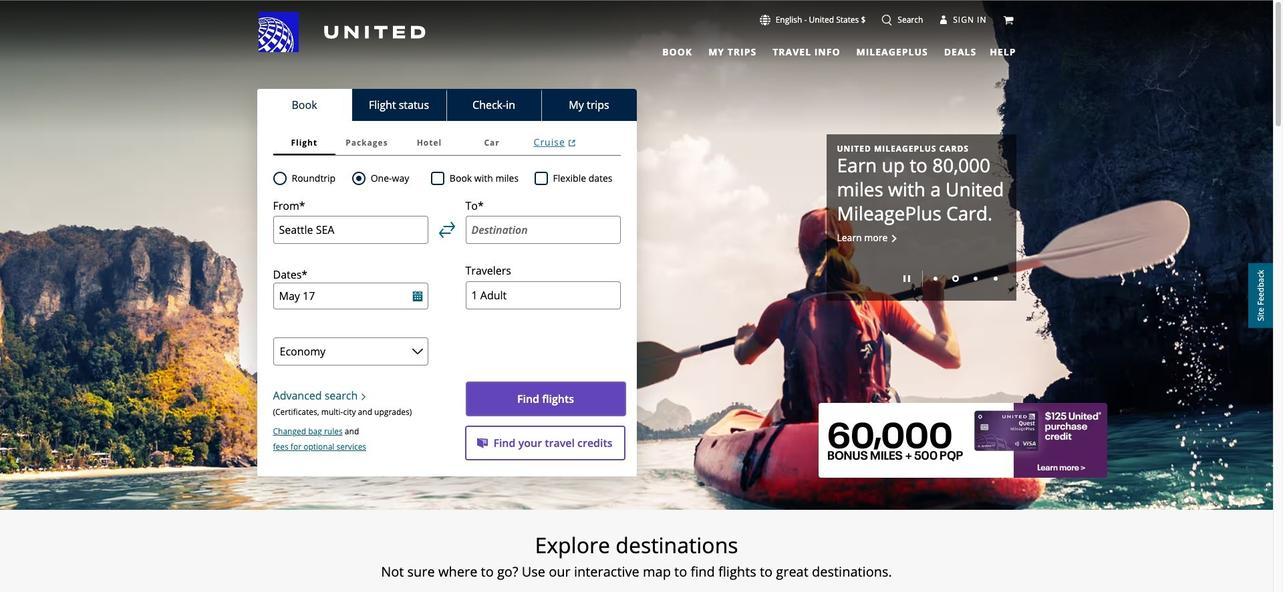 Task type: locate. For each thing, give the bounding box(es) containing it.
reverse origin and destination image
[[439, 222, 455, 238]]

not sure where to go? use our interactive map to find flights to great destinations. element
[[180, 564, 1093, 580]]

slide 4 of 4 image
[[993, 277, 997, 281]]

explore destinations element
[[180, 532, 1093, 559]]

Origin text field
[[273, 216, 428, 244]]

Depart text field
[[273, 283, 428, 310]]

view cart, click to view list of recently searched saved trips. image
[[1003, 15, 1013, 25]]

Destination text field
[[465, 216, 621, 244]]

tab list
[[654, 40, 979, 60], [257, 89, 637, 121], [273, 130, 621, 156]]

carousel buttons element
[[837, 266, 1005, 290]]

main content
[[0, 1, 1273, 592]]

0 vertical spatial tab list
[[654, 40, 979, 60]]

navigation
[[0, 11, 1273, 60]]



Task type: vqa. For each thing, say whether or not it's contained in the screenshot.
list box
no



Task type: describe. For each thing, give the bounding box(es) containing it.
book with miles element
[[431, 170, 534, 186]]

one way flight search element
[[365, 170, 409, 186]]

currently in english united states	$ enter to change image
[[760, 15, 770, 25]]

slide 1 of 4 image
[[933, 277, 937, 281]]

pause image
[[903, 276, 910, 282]]

united logo link to homepage image
[[258, 12, 425, 52]]

2 vertical spatial tab list
[[273, 130, 621, 156]]

round trip flight search element
[[286, 170, 336, 186]]

slide 3 of 4 image
[[973, 277, 977, 281]]

1 vertical spatial tab list
[[257, 89, 637, 121]]

slide 2 of 4 image
[[952, 276, 959, 282]]



